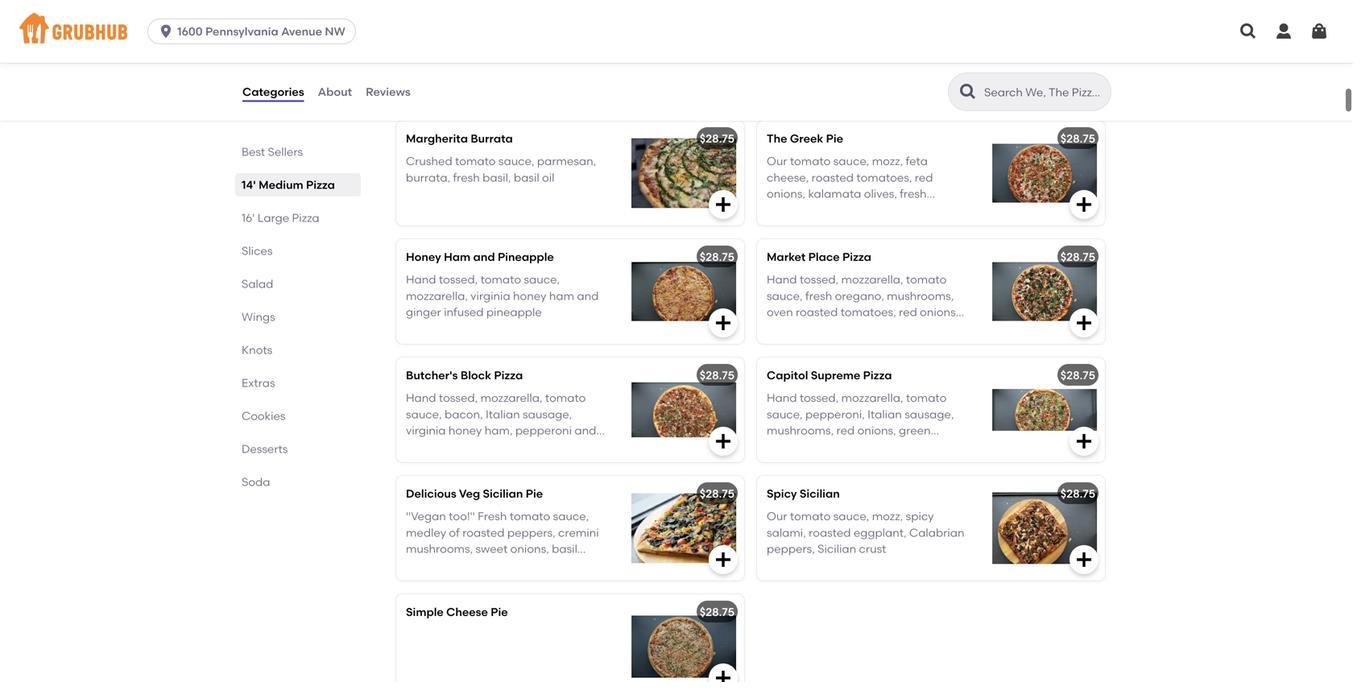 Task type: locate. For each thing, give the bounding box(es) containing it.
svg image for hand tossed, mozzarella, tomato sauce, pepperoni, italian sausage, mushrooms, red onions, green peppers and fresh oregano.
[[1075, 432, 1094, 451]]

mozzarella, for capitol supreme pizza
[[842, 391, 904, 405]]

ham,
[[485, 424, 513, 438]]

virginia down 'butcher's'
[[406, 424, 446, 438]]

2 horizontal spatial onions,
[[858, 424, 897, 438]]

0 horizontal spatial italian
[[486, 408, 520, 421]]

crust down eggplant,
[[859, 542, 887, 556]]

our tomato sauce, applewood and canadian bacon, dc mambo sauce drizzle button
[[757, 2, 1106, 107]]

2 horizontal spatial sausage,
[[905, 408, 954, 421]]

mozzarella,
[[842, 273, 904, 287], [406, 289, 468, 303], [481, 391, 543, 405], [842, 391, 904, 405]]

mozzarella, for market place pizza
[[842, 273, 904, 287]]

mozz, left the feta in the top of the page
[[872, 154, 904, 168]]

the greek pie image
[[985, 121, 1106, 225]]

sausage, up the reviews
[[406, 52, 455, 66]]

0 vertical spatial basil
[[514, 171, 540, 184]]

1 vertical spatial onions,
[[858, 424, 897, 438]]

pizza right block
[[494, 368, 523, 382]]

block
[[461, 368, 492, 382]]

1 vertical spatial pepperoni,
[[806, 408, 865, 421]]

hand down capitol
[[767, 391, 797, 405]]

tossed, down ham
[[439, 273, 478, 287]]

pizza right the medium
[[306, 178, 335, 192]]

svg image
[[1275, 22, 1294, 41], [1075, 76, 1094, 96], [714, 195, 733, 214], [714, 313, 733, 333], [1075, 432, 1094, 451], [714, 550, 733, 570]]

best
[[242, 145, 265, 159]]

our tomato sauce, mozz, feta cheese, roasted tomatoes, red onions, kalamata olives, fresh oregano, spike's kefalonian olive oil
[[767, 154, 965, 217]]

pepperoni, down supreme
[[806, 408, 865, 421]]

honey
[[513, 289, 547, 303], [449, 424, 482, 438]]

mozz, inside our tomato sauce, mozz, spicy sausage, pepperoni, oregano
[[511, 36, 543, 50]]

sauce, inside our tomato sauce, mozz, spicy salami, roasted eggplant, calabrian peppers, sicilian crust
[[834, 510, 870, 523]]

roasted up spinach.
[[796, 306, 838, 319]]

hand inside hand tossed, mozzarella, tomato sauce, fresh oregano, mushrooms, oven roasted tomatoes, red onions and spinach.
[[767, 273, 797, 287]]

mozzarella, up ginger
[[406, 289, 468, 303]]

tossed,
[[439, 273, 478, 287], [800, 273, 839, 287], [439, 391, 478, 405], [800, 391, 839, 405]]

Search We, The Pizza Express #1 search field
[[983, 85, 1106, 100]]

mushrooms, inside "vegan too!" fresh tomato sauce, medley of roasted peppers, cremini mushrooms, sweet onions, basil pesto, chopped parsley, sicilian crust
[[406, 542, 473, 556]]

bacon, inside our tomato sauce, applewood and canadian bacon, dc mambo sauce drizzle
[[825, 52, 864, 66]]

bacon, inside hand tossed, mozzarella, tomato sauce, bacon, italian sausage, virginia honey ham, pepperoni and fresh oregano.
[[445, 408, 483, 421]]

pizza for capitol supreme pizza
[[864, 368, 892, 382]]

oregano.
[[436, 440, 485, 454], [869, 440, 918, 454]]

salad
[[242, 277, 273, 291]]

16' large pizza
[[242, 211, 320, 225]]

2 vertical spatial pie
[[491, 605, 508, 619]]

our up canadian
[[767, 36, 788, 50]]

spicy
[[767, 487, 797, 501]]

1 vertical spatial peppers,
[[767, 542, 815, 556]]

0 vertical spatial oregano,
[[767, 203, 816, 217]]

spicy for eggplant,
[[906, 510, 934, 523]]

fresh up spinach.
[[806, 289, 833, 303]]

2 vertical spatial mushrooms,
[[406, 542, 473, 556]]

italian
[[486, 408, 520, 421], [868, 408, 902, 421]]

1 vertical spatial oregano,
[[835, 289, 885, 303]]

and inside our tomato sauce, applewood and canadian bacon, dc mambo sauce drizzle
[[938, 36, 960, 50]]

$28.75 for "vegan too!" fresh tomato sauce, medley of roasted peppers, cremini mushrooms, sweet onions, basil pesto, chopped parsley, sicilian crust
[[700, 487, 735, 501]]

hand
[[406, 273, 436, 287], [767, 273, 797, 287], [406, 391, 436, 405], [767, 391, 797, 405]]

14'
[[242, 178, 256, 192]]

sausage, up green
[[905, 408, 954, 421]]

0 vertical spatial pepperoni,
[[458, 52, 518, 66]]

hand for hand tossed, mozzarella, tomato sauce, fresh oregano, mushrooms, oven roasted tomatoes, red onions and spinach.
[[767, 273, 797, 287]]

tomato inside hand tossed, tomato sauce, mozzarella, virginia honey ham and ginger infused pineapple
[[481, 273, 521, 287]]

mushrooms, inside hand tossed, mozzarella, tomato sauce, fresh oregano, mushrooms, oven roasted tomatoes, red onions and spinach.
[[887, 289, 954, 303]]

spicy for oregano
[[545, 36, 573, 50]]

0 horizontal spatial honey
[[449, 424, 482, 438]]

bacon me crazy image
[[985, 2, 1106, 107]]

mozzarella, inside hand tossed, tomato sauce, mozzarella, virginia honey ham and ginger infused pineapple
[[406, 289, 468, 303]]

bacon, down the butcher's block pizza
[[445, 408, 483, 421]]

and inside hand tossed, mozzarella, tomato sauce, fresh oregano, mushrooms, oven roasted tomatoes, red onions and spinach.
[[767, 322, 789, 336]]

0 vertical spatial honey
[[513, 289, 547, 303]]

tossed, for bacon,
[[439, 391, 478, 405]]

oregano, down place
[[835, 289, 885, 303]]

sausage,
[[406, 52, 455, 66], [523, 408, 572, 421], [905, 408, 954, 421]]

fresh inside hand tossed, mozzarella, tomato sauce, fresh oregano, mushrooms, oven roasted tomatoes, red onions and spinach.
[[806, 289, 833, 303]]

mozzarella, inside hand tossed, mozzarella, tomato sauce, fresh oregano, mushrooms, oven roasted tomatoes, red onions and spinach.
[[842, 273, 904, 287]]

bacon, left dc
[[825, 52, 864, 66]]

too!"
[[449, 510, 475, 523]]

0 horizontal spatial oregano,
[[767, 203, 816, 217]]

basil up sicilian
[[552, 542, 578, 556]]

0 horizontal spatial mushrooms,
[[406, 542, 473, 556]]

svg image inside '1600 pennsylvania avenue nw' button
[[158, 23, 174, 39]]

margherita burrata image
[[624, 121, 745, 225]]

about button
[[317, 63, 353, 121]]

honey up pineapple at top
[[513, 289, 547, 303]]

1 vertical spatial crust
[[579, 559, 607, 572]]

0 vertical spatial spicy
[[545, 36, 573, 50]]

mozz, inside our tomato sauce, mozz, spicy salami, roasted eggplant, calabrian peppers, sicilian crust
[[872, 510, 904, 523]]

pie right cheese
[[491, 605, 508, 619]]

1 vertical spatial honey
[[449, 424, 482, 438]]

roasted
[[812, 171, 854, 184], [796, 306, 838, 319], [463, 526, 505, 540], [809, 526, 851, 540]]

1 horizontal spatial basil
[[552, 542, 578, 556]]

1 oregano. from the left
[[436, 440, 485, 454]]

hand inside hand tossed, mozzarella, tomato sauce, pepperoni, italian sausage, mushrooms, red onions, green peppers and fresh oregano.
[[767, 391, 797, 405]]

tomato inside our tomato sauce, mozz, spicy sausage, pepperoni, oregano
[[429, 36, 470, 50]]

0 horizontal spatial spicy
[[545, 36, 573, 50]]

bacon,
[[825, 52, 864, 66], [445, 408, 483, 421]]

2 vertical spatial onions,
[[511, 542, 549, 556]]

0 vertical spatial onions,
[[767, 187, 806, 201]]

roasted up kalamata
[[812, 171, 854, 184]]

crust right sicilian
[[579, 559, 607, 572]]

tomatoes, left onions
[[841, 306, 897, 319]]

applewood
[[872, 36, 935, 50]]

desserts
[[242, 442, 288, 456]]

1 horizontal spatial pie
[[526, 487, 543, 501]]

0 vertical spatial peppers,
[[508, 526, 556, 540]]

pizza for market place pizza
[[843, 250, 872, 264]]

spicy inside our tomato sauce, mozz, spicy salami, roasted eggplant, calabrian peppers, sicilian crust
[[906, 510, 934, 523]]

mozz,
[[511, 36, 543, 50], [872, 154, 904, 168], [872, 510, 904, 523]]

italian up ham,
[[486, 408, 520, 421]]

0 horizontal spatial bacon,
[[445, 408, 483, 421]]

1600
[[177, 25, 203, 38]]

mozzarella, up ham,
[[481, 391, 543, 405]]

sauce,
[[473, 36, 509, 50], [834, 36, 870, 50], [499, 154, 535, 168], [834, 154, 870, 168], [524, 273, 560, 287], [767, 289, 803, 303], [406, 408, 442, 421], [767, 408, 803, 421], [553, 510, 589, 523], [834, 510, 870, 523]]

1 vertical spatial mozz,
[[872, 154, 904, 168]]

spicy up calabrian on the right of page
[[906, 510, 934, 523]]

0 horizontal spatial peppers,
[[508, 526, 556, 540]]

fresh left basil,
[[453, 171, 480, 184]]

mushrooms, up peppers
[[767, 424, 834, 438]]

pineapple
[[487, 306, 542, 319]]

0 vertical spatial mushrooms,
[[887, 289, 954, 303]]

1 horizontal spatial oregano,
[[835, 289, 885, 303]]

sicilian right spicy
[[800, 487, 840, 501]]

sausage, inside our tomato sauce, mozz, spicy sausage, pepperoni, oregano
[[406, 52, 455, 66]]

pizza right supreme
[[864, 368, 892, 382]]

pepperoni, left oregano
[[458, 52, 518, 66]]

our inside our tomato sauce, mozz, spicy salami, roasted eggplant, calabrian peppers, sicilian crust
[[767, 510, 788, 523]]

1 horizontal spatial peppers,
[[767, 542, 815, 556]]

1 horizontal spatial italian
[[868, 408, 902, 421]]

tossed, down market place pizza
[[800, 273, 839, 287]]

1 horizontal spatial onions,
[[767, 187, 806, 201]]

our up the 'cheese,'
[[767, 154, 788, 168]]

tossed, inside hand tossed, tomato sauce, mozzarella, virginia honey ham and ginger infused pineapple
[[439, 273, 478, 287]]

1 horizontal spatial mushrooms,
[[767, 424, 834, 438]]

pie
[[826, 132, 844, 145], [526, 487, 543, 501], [491, 605, 508, 619]]

1 vertical spatial spicy
[[906, 510, 934, 523]]

$28.75 for hand tossed, tomato sauce, mozzarella, virginia honey ham and ginger infused pineapple
[[700, 250, 735, 264]]

place
[[809, 250, 840, 264]]

our up the salami,
[[767, 510, 788, 523]]

oven
[[767, 306, 793, 319]]

0 vertical spatial crust
[[859, 542, 887, 556]]

mozz, inside our tomato sauce, mozz, feta cheese, roasted tomatoes, red onions, kalamata olives, fresh oregano, spike's kefalonian olive oil
[[872, 154, 904, 168]]

pie for simple cheese pie
[[491, 605, 508, 619]]

1 italian from the left
[[486, 408, 520, 421]]

italian up green
[[868, 408, 902, 421]]

0 horizontal spatial oregano.
[[436, 440, 485, 454]]

our inside our tomato sauce, applewood and canadian bacon, dc mambo sauce drizzle
[[767, 36, 788, 50]]

red left onions
[[899, 306, 918, 319]]

red
[[915, 171, 934, 184], [899, 306, 918, 319], [837, 424, 855, 438]]

0 horizontal spatial pepperoni,
[[458, 52, 518, 66]]

fresh
[[453, 171, 480, 184], [900, 187, 927, 201], [806, 289, 833, 303], [406, 440, 433, 454], [840, 440, 866, 454]]

1 vertical spatial bacon,
[[445, 408, 483, 421]]

our
[[406, 36, 427, 50], [767, 36, 788, 50], [767, 154, 788, 168], [767, 510, 788, 523]]

italian for ham,
[[486, 408, 520, 421]]

tossed, down the butcher's block pizza
[[439, 391, 478, 405]]

main navigation navigation
[[0, 0, 1354, 63]]

the greek pie
[[767, 132, 844, 145]]

fresh up delicious
[[406, 440, 433, 454]]

crushed tomato sauce, parmesan, burrata, fresh basil, basil oil
[[406, 154, 597, 184]]

oregano. down green
[[869, 440, 918, 454]]

wings
[[242, 310, 275, 324]]

hand inside hand tossed, mozzarella, tomato sauce, bacon, italian sausage, virginia honey ham, pepperoni and fresh oregano.
[[406, 391, 436, 405]]

0 vertical spatial red
[[915, 171, 934, 184]]

onions, inside "vegan too!" fresh tomato sauce, medley of roasted peppers, cremini mushrooms, sweet onions, basil pesto, chopped parsley, sicilian crust
[[511, 542, 549, 556]]

pie for the greek pie
[[826, 132, 844, 145]]

delicious veg sicilian pie
[[406, 487, 543, 501]]

0 horizontal spatial virginia
[[406, 424, 446, 438]]

tomatoes, up olives,
[[857, 171, 913, 184]]

fresh inside hand tossed, mozzarella, tomato sauce, bacon, italian sausage, virginia honey ham, pepperoni and fresh oregano.
[[406, 440, 433, 454]]

0 horizontal spatial basil
[[514, 171, 540, 184]]

0 horizontal spatial sausage,
[[406, 52, 455, 66]]

green
[[899, 424, 931, 438]]

oregano. down ham,
[[436, 440, 485, 454]]

sausage, inside hand tossed, mozzarella, tomato sauce, pepperoni, italian sausage, mushrooms, red onions, green peppers and fresh oregano.
[[905, 408, 954, 421]]

our inside our tomato sauce, mozz, feta cheese, roasted tomatoes, red onions, kalamata olives, fresh oregano, spike's kefalonian olive oil
[[767, 154, 788, 168]]

hand inside hand tossed, tomato sauce, mozzarella, virginia honey ham and ginger infused pineapple
[[406, 273, 436, 287]]

mushrooms, down medley
[[406, 542, 473, 556]]

large
[[258, 211, 289, 225]]

pesto,
[[406, 559, 440, 572]]

mozzarella, down supreme
[[842, 391, 904, 405]]

svg image for "vegan too!" fresh tomato sauce, medley of roasted peppers, cremini mushrooms, sweet onions, basil pesto, chopped parsley, sicilian crust
[[714, 550, 733, 570]]

2 italian from the left
[[868, 408, 902, 421]]

mushrooms, up onions
[[887, 289, 954, 303]]

16'
[[242, 211, 255, 225]]

tossed, inside hand tossed, mozzarella, tomato sauce, bacon, italian sausage, virginia honey ham, pepperoni and fresh oregano.
[[439, 391, 478, 405]]

greek
[[790, 132, 824, 145]]

1 vertical spatial pie
[[526, 487, 543, 501]]

roasted inside our tomato sauce, mozz, spicy salami, roasted eggplant, calabrian peppers, sicilian crust
[[809, 526, 851, 540]]

tossed, inside hand tossed, mozzarella, tomato sauce, pepperoni, italian sausage, mushrooms, red onions, green peppers and fresh oregano.
[[800, 391, 839, 405]]

italian inside hand tossed, mozzarella, tomato sauce, pepperoni, italian sausage, mushrooms, red onions, green peppers and fresh oregano.
[[868, 408, 902, 421]]

1 horizontal spatial virginia
[[471, 289, 511, 303]]

sauce, inside hand tossed, mozzarella, tomato sauce, pepperoni, italian sausage, mushrooms, red onions, green peppers and fresh oregano.
[[767, 408, 803, 421]]

pizza right place
[[843, 250, 872, 264]]

roasted up sweet
[[463, 526, 505, 540]]

onions, up the parsley,
[[511, 542, 549, 556]]

1 horizontal spatial sausage,
[[523, 408, 572, 421]]

red inside our tomato sauce, mozz, feta cheese, roasted tomatoes, red onions, kalamata olives, fresh oregano, spike's kefalonian olive oil
[[915, 171, 934, 184]]

mozz, up eggplant,
[[872, 510, 904, 523]]

sausage, for capitol
[[905, 408, 954, 421]]

tossed, for pepperoni,
[[800, 391, 839, 405]]

honey ham and pineapple image
[[624, 239, 745, 344]]

our for our tomato sauce, mozz, spicy sausage, pepperoni, oregano
[[406, 36, 427, 50]]

oil
[[950, 203, 965, 217]]

1 horizontal spatial pepperoni,
[[806, 408, 865, 421]]

1 vertical spatial virginia
[[406, 424, 446, 438]]

tossed, inside hand tossed, mozzarella, tomato sauce, fresh oregano, mushrooms, oven roasted tomatoes, red onions and spinach.
[[800, 273, 839, 287]]

2 horizontal spatial mushrooms,
[[887, 289, 954, 303]]

hand down honey
[[406, 273, 436, 287]]

our inside our tomato sauce, mozz, spicy sausage, pepperoni, oregano
[[406, 36, 427, 50]]

1 vertical spatial red
[[899, 306, 918, 319]]

market place pizza
[[767, 250, 872, 264]]

tomatoes,
[[857, 171, 913, 184], [841, 306, 897, 319]]

tossed, down capitol supreme pizza
[[800, 391, 839, 405]]

cheese,
[[767, 171, 809, 184]]

fresh up olive
[[900, 187, 927, 201]]

soda
[[242, 475, 270, 489]]

spicy up oregano
[[545, 36, 573, 50]]

2 horizontal spatial pie
[[826, 132, 844, 145]]

sweet
[[476, 542, 508, 556]]

italian for onions,
[[868, 408, 902, 421]]

0 horizontal spatial pie
[[491, 605, 508, 619]]

peppers, down the salami,
[[767, 542, 815, 556]]

honey left ham,
[[449, 424, 482, 438]]

sauce, inside our tomato sauce, applewood and canadian bacon, dc mambo sauce drizzle
[[834, 36, 870, 50]]

simple
[[406, 605, 444, 619]]

best sellers
[[242, 145, 303, 159]]

pepperoni,
[[458, 52, 518, 66], [806, 408, 865, 421]]

oregano. inside hand tossed, mozzarella, tomato sauce, pepperoni, italian sausage, mushrooms, red onions, green peppers and fresh oregano.
[[869, 440, 918, 454]]

hand for hand tossed, tomato sauce, mozzarella, virginia honey ham and ginger infused pineapple
[[406, 273, 436, 287]]

pepperoni
[[516, 424, 572, 438]]

mozz, up oregano
[[511, 36, 543, 50]]

2 vertical spatial red
[[837, 424, 855, 438]]

parsley,
[[495, 559, 537, 572]]

feta
[[906, 154, 928, 168]]

oregano, inside hand tossed, mozzarella, tomato sauce, fresh oregano, mushrooms, oven roasted tomatoes, red onions and spinach.
[[835, 289, 885, 303]]

simple cheese pie image
[[624, 595, 745, 683]]

2 vertical spatial mozz,
[[872, 510, 904, 523]]

hand down 'butcher's'
[[406, 391, 436, 405]]

sausage, inside hand tossed, mozzarella, tomato sauce, bacon, italian sausage, virginia honey ham, pepperoni and fresh oregano.
[[523, 408, 572, 421]]

"vegan
[[406, 510, 446, 523]]

dc
[[866, 52, 884, 66]]

0 vertical spatial bacon,
[[825, 52, 864, 66]]

1 vertical spatial basil
[[552, 542, 578, 556]]

peppers, up the parsley,
[[508, 526, 556, 540]]

0 vertical spatial virginia
[[471, 289, 511, 303]]

basil left oil
[[514, 171, 540, 184]]

onions
[[920, 306, 956, 319]]

tomato inside our tomato sauce, mozz, feta cheese, roasted tomatoes, red onions, kalamata olives, fresh oregano, spike's kefalonian olive oil
[[790, 154, 831, 168]]

spinach.
[[792, 322, 838, 336]]

$28.75 for our tomato sauce, mozz, spicy salami, roasted eggplant, calabrian peppers, sicilian crust
[[1061, 487, 1096, 501]]

0 horizontal spatial onions,
[[511, 542, 549, 556]]

1 horizontal spatial crust
[[859, 542, 887, 556]]

sicilian down eggplant,
[[818, 542, 857, 556]]

supreme
[[811, 368, 861, 382]]

sauce, inside hand tossed, mozzarella, tomato sauce, fresh oregano, mushrooms, oven roasted tomatoes, red onions and spinach.
[[767, 289, 803, 303]]

red down the feta in the top of the page
[[915, 171, 934, 184]]

our for our tomato sauce, mozz, spicy salami, roasted eggplant, calabrian peppers, sicilian crust
[[767, 510, 788, 523]]

mozzarella, inside hand tossed, mozzarella, tomato sauce, bacon, italian sausage, virginia honey ham, pepperoni and fresh oregano.
[[481, 391, 543, 405]]

0 vertical spatial mozz,
[[511, 36, 543, 50]]

italian inside hand tossed, mozzarella, tomato sauce, bacon, italian sausage, virginia honey ham, pepperoni and fresh oregano.
[[486, 408, 520, 421]]

0 vertical spatial tomatoes,
[[857, 171, 913, 184]]

1 horizontal spatial oregano.
[[869, 440, 918, 454]]

mozzarella, inside hand tossed, mozzarella, tomato sauce, pepperoni, italian sausage, mushrooms, red onions, green peppers and fresh oregano.
[[842, 391, 904, 405]]

red inside hand tossed, mozzarella, tomato sauce, pepperoni, italian sausage, mushrooms, red onions, green peppers and fresh oregano.
[[837, 424, 855, 438]]

oregano,
[[767, 203, 816, 217], [835, 289, 885, 303]]

pizza
[[306, 178, 335, 192], [292, 211, 320, 225], [843, 250, 872, 264], [494, 368, 523, 382], [864, 368, 892, 382]]

virginia up pineapple at top
[[471, 289, 511, 303]]

0 horizontal spatial crust
[[579, 559, 607, 572]]

sicilian up the fresh
[[483, 487, 523, 501]]

0 vertical spatial pie
[[826, 132, 844, 145]]

fresh right peppers
[[840, 440, 866, 454]]

1 vertical spatial tomatoes,
[[841, 306, 897, 319]]

red down supreme
[[837, 424, 855, 438]]

$28.75 for hand tossed, mozzarella, tomato sauce, pepperoni, italian sausage, mushrooms, red onions, green peppers and fresh oregano.
[[1061, 368, 1096, 382]]

butcher's block pizza image
[[624, 358, 745, 462]]

delicious
[[406, 487, 457, 501]]

our up the reviews
[[406, 36, 427, 50]]

mozz, for tomatoes,
[[872, 154, 904, 168]]

infused
[[444, 306, 484, 319]]

onions, left green
[[858, 424, 897, 438]]

sicilian
[[483, 487, 523, 501], [800, 487, 840, 501], [818, 542, 857, 556]]

1 horizontal spatial spicy
[[906, 510, 934, 523]]

our tomato sauce, applewood and canadian bacon, dc mambo sauce drizzle
[[767, 36, 965, 82]]

sausage, up 'pepperoni'
[[523, 408, 572, 421]]

hand down "market"
[[767, 273, 797, 287]]

onions, down the 'cheese,'
[[767, 187, 806, 201]]

market
[[767, 250, 806, 264]]

and inside hand tossed, mozzarella, tomato sauce, pepperoni, italian sausage, mushrooms, red onions, green peppers and fresh oregano.
[[815, 440, 837, 454]]

peppers,
[[508, 526, 556, 540], [767, 542, 815, 556]]

sicilian inside our tomato sauce, mozz, spicy salami, roasted eggplant, calabrian peppers, sicilian crust
[[818, 542, 857, 556]]

oregano, down the 'cheese,'
[[767, 203, 816, 217]]

spicy
[[545, 36, 573, 50], [906, 510, 934, 523]]

2 oregano. from the left
[[869, 440, 918, 454]]

1 vertical spatial mushrooms,
[[767, 424, 834, 438]]

pie right greek
[[826, 132, 844, 145]]

pie up "vegan too!" fresh tomato sauce, medley of roasted peppers, cremini mushrooms, sweet onions, basil pesto, chopped parsley, sicilian crust
[[526, 487, 543, 501]]

parmesan,
[[537, 154, 597, 168]]

spicy inside our tomato sauce, mozz, spicy sausage, pepperoni, oregano
[[545, 36, 573, 50]]

1 horizontal spatial honey
[[513, 289, 547, 303]]

mozzarella, down market place pizza
[[842, 273, 904, 287]]

delicious veg sicilian pie image
[[624, 476, 745, 581]]

1 horizontal spatial bacon,
[[825, 52, 864, 66]]

svg image
[[1239, 22, 1259, 41], [1310, 22, 1330, 41], [158, 23, 174, 39], [1075, 195, 1094, 214], [1075, 313, 1094, 333], [714, 432, 733, 451], [1075, 550, 1094, 570], [714, 669, 733, 683]]

roasted right the salami,
[[809, 526, 851, 540]]



Task type: describe. For each thing, give the bounding box(es) containing it.
capitol supreme pizza
[[767, 368, 892, 382]]

butcher's
[[406, 368, 458, 382]]

ginger
[[406, 306, 441, 319]]

"vegan too!" fresh tomato sauce, medley of roasted peppers, cremini mushrooms, sweet onions, basil pesto, chopped parsley, sicilian crust
[[406, 510, 607, 572]]

roasted inside hand tossed, mozzarella, tomato sauce, fresh oregano, mushrooms, oven roasted tomatoes, red onions and spinach.
[[796, 306, 838, 319]]

eggplant,
[[854, 526, 907, 540]]

hand tossed, mozzarella, tomato sauce, bacon, italian sausage, virginia honey ham, pepperoni and fresh oregano.
[[406, 391, 597, 454]]

sicilian
[[539, 559, 577, 572]]

avenue
[[281, 25, 322, 38]]

basil inside "vegan too!" fresh tomato sauce, medley of roasted peppers, cremini mushrooms, sweet onions, basil pesto, chopped parsley, sicilian crust
[[552, 542, 578, 556]]

tomato inside 'crushed tomato sauce, parmesan, burrata, fresh basil, basil oil'
[[455, 154, 496, 168]]

pizza right large
[[292, 211, 320, 225]]

knots
[[242, 343, 273, 357]]

sauce, inside our tomato sauce, mozz, feta cheese, roasted tomatoes, red onions, kalamata olives, fresh oregano, spike's kefalonian olive oil
[[834, 154, 870, 168]]

fresh inside 'crushed tomato sauce, parmesan, burrata, fresh basil, basil oil'
[[453, 171, 480, 184]]

sauce, inside hand tossed, tomato sauce, mozzarella, virginia honey ham and ginger infused pineapple
[[524, 273, 560, 287]]

sellers
[[268, 145, 303, 159]]

oil
[[542, 171, 555, 184]]

crushed
[[406, 154, 453, 168]]

reviews
[[366, 85, 411, 99]]

about
[[318, 85, 352, 99]]

roasted inside our tomato sauce, mozz, feta cheese, roasted tomatoes, red onions, kalamata olives, fresh oregano, spike's kefalonian olive oil
[[812, 171, 854, 184]]

reviews button
[[365, 63, 412, 121]]

tomato inside hand tossed, mozzarella, tomato sauce, pepperoni, italian sausage, mushrooms, red onions, green peppers and fresh oregano.
[[906, 391, 947, 405]]

burrata
[[471, 132, 513, 145]]

svg image for crushed tomato sauce, parmesan, burrata, fresh basil, basil oil
[[714, 195, 733, 214]]

kefalonian
[[859, 203, 918, 217]]

calabrian
[[910, 526, 965, 540]]

honey
[[406, 250, 441, 264]]

fresh inside hand tossed, mozzarella, tomato sauce, pepperoni, italian sausage, mushrooms, red onions, green peppers and fresh oregano.
[[840, 440, 866, 454]]

peppers, inside "vegan too!" fresh tomato sauce, medley of roasted peppers, cremini mushrooms, sweet onions, basil pesto, chopped parsley, sicilian crust
[[508, 526, 556, 540]]

spike's
[[819, 203, 856, 217]]

sauce
[[931, 52, 965, 66]]

tomatoes, inside hand tossed, mozzarella, tomato sauce, fresh oregano, mushrooms, oven roasted tomatoes, red onions and spinach.
[[841, 306, 897, 319]]

$28.75 for hand tossed, mozzarella, tomato sauce, bacon, italian sausage, virginia honey ham, pepperoni and fresh oregano.
[[700, 368, 735, 382]]

and inside hand tossed, tomato sauce, mozzarella, virginia honey ham and ginger infused pineapple
[[577, 289, 599, 303]]

slices
[[242, 244, 273, 258]]

extras
[[242, 376, 275, 390]]

ham
[[549, 289, 575, 303]]

tomatoes, inside our tomato sauce, mozz, feta cheese, roasted tomatoes, red onions, kalamata olives, fresh oregano, spike's kefalonian olive oil
[[857, 171, 913, 184]]

hand tossed, mozzarella, tomato sauce, pepperoni, italian sausage, mushrooms, red onions, green peppers and fresh oregano.
[[767, 391, 954, 454]]

and inside hand tossed, mozzarella, tomato sauce, bacon, italian sausage, virginia honey ham, pepperoni and fresh oregano.
[[575, 424, 597, 438]]

oregano, inside our tomato sauce, mozz, feta cheese, roasted tomatoes, red onions, kalamata olives, fresh oregano, spike's kefalonian olive oil
[[767, 203, 816, 217]]

spicy sicilian
[[767, 487, 840, 501]]

tomato inside our tomato sauce, mozz, spicy salami, roasted eggplant, calabrian peppers, sicilian crust
[[790, 510, 831, 523]]

hand for hand tossed, mozzarella, tomato sauce, pepperoni, italian sausage, mushrooms, red onions, green peppers and fresh oregano.
[[767, 391, 797, 405]]

cookies
[[242, 409, 286, 423]]

salami,
[[767, 526, 806, 540]]

oregano. inside hand tossed, mozzarella, tomato sauce, bacon, italian sausage, virginia honey ham, pepperoni and fresh oregano.
[[436, 440, 485, 454]]

mushrooms, inside hand tossed, mozzarella, tomato sauce, pepperoni, italian sausage, mushrooms, red onions, green peppers and fresh oregano.
[[767, 424, 834, 438]]

roasted inside "vegan too!" fresh tomato sauce, medley of roasted peppers, cremini mushrooms, sweet onions, basil pesto, chopped parsley, sicilian crust
[[463, 526, 505, 540]]

oregano
[[520, 52, 567, 66]]

sauce, inside our tomato sauce, mozz, spicy sausage, pepperoni, oregano
[[473, 36, 509, 50]]

tossed, for fresh
[[800, 273, 839, 287]]

hand for hand tossed, mozzarella, tomato sauce, bacon, italian sausage, virginia honey ham, pepperoni and fresh oregano.
[[406, 391, 436, 405]]

crust inside "vegan too!" fresh tomato sauce, medley of roasted peppers, cremini mushrooms, sweet onions, basil pesto, chopped parsley, sicilian crust
[[579, 559, 607, 572]]

ace & wes cowboy pie image
[[624, 2, 745, 107]]

honey inside hand tossed, mozzarella, tomato sauce, bacon, italian sausage, virginia honey ham, pepperoni and fresh oregano.
[[449, 424, 482, 438]]

basil inside 'crushed tomato sauce, parmesan, burrata, fresh basil, basil oil'
[[514, 171, 540, 184]]

chopped
[[442, 559, 492, 572]]

olives,
[[864, 187, 898, 201]]

mozz, for oregano
[[511, 36, 543, 50]]

ham
[[444, 250, 471, 264]]

our for our tomato sauce, applewood and canadian bacon, dc mambo sauce drizzle
[[767, 36, 788, 50]]

$28.75 for our tomato sauce, mozz, feta cheese, roasted tomatoes, red onions, kalamata olives, fresh oregano, spike's kefalonian olive oil
[[1061, 132, 1096, 145]]

categories button
[[242, 63, 305, 121]]

svg image inside main navigation navigation
[[1275, 22, 1294, 41]]

1600 pennsylvania avenue nw
[[177, 25, 346, 38]]

market place pizza image
[[985, 239, 1106, 344]]

peppers, inside our tomato sauce, mozz, spicy salami, roasted eggplant, calabrian peppers, sicilian crust
[[767, 542, 815, 556]]

our tomato sauce, mozz, spicy sausage, pepperoni, oregano button
[[396, 2, 745, 107]]

pizza for butcher's block pizza
[[494, 368, 523, 382]]

tomato inside "vegan too!" fresh tomato sauce, medley of roasted peppers, cremini mushrooms, sweet onions, basil pesto, chopped parsley, sicilian crust
[[510, 510, 551, 523]]

spicy sicilian image
[[985, 476, 1106, 581]]

$28.75 for crushed tomato sauce, parmesan, burrata, fresh basil, basil oil
[[700, 132, 735, 145]]

$28.75 for hand tossed, mozzarella, tomato sauce, fresh oregano, mushrooms, oven roasted tomatoes, red onions and spinach.
[[1061, 250, 1096, 264]]

margherita
[[406, 132, 468, 145]]

categories
[[243, 85, 304, 99]]

capitol
[[767, 368, 809, 382]]

virginia inside hand tossed, tomato sauce, mozzarella, virginia honey ham and ginger infused pineapple
[[471, 289, 511, 303]]

margherita burrata
[[406, 132, 513, 145]]

kalamata
[[809, 187, 862, 201]]

of
[[449, 526, 460, 540]]

tomato inside hand tossed, mozzarella, tomato sauce, bacon, italian sausage, virginia honey ham, pepperoni and fresh oregano.
[[545, 391, 586, 405]]

pepperoni, inside hand tossed, mozzarella, tomato sauce, pepperoni, italian sausage, mushrooms, red onions, green peppers and fresh oregano.
[[806, 408, 865, 421]]

fresh
[[478, 510, 507, 523]]

honey inside hand tossed, tomato sauce, mozzarella, virginia honey ham and ginger infused pineapple
[[513, 289, 547, 303]]

tomato inside our tomato sauce, applewood and canadian bacon, dc mambo sauce drizzle
[[790, 36, 831, 50]]

honey ham and pineapple
[[406, 250, 554, 264]]

medley
[[406, 526, 446, 540]]

sauce, inside "vegan too!" fresh tomato sauce, medley of roasted peppers, cremini mushrooms, sweet onions, basil pesto, chopped parsley, sicilian crust
[[553, 510, 589, 523]]

onions, inside our tomato sauce, mozz, feta cheese, roasted tomatoes, red onions, kalamata olives, fresh oregano, spike's kefalonian olive oil
[[767, 187, 806, 201]]

onions, inside hand tossed, mozzarella, tomato sauce, pepperoni, italian sausage, mushrooms, red onions, green peppers and fresh oregano.
[[858, 424, 897, 438]]

pennsylvania
[[205, 25, 279, 38]]

tomato inside hand tossed, mozzarella, tomato sauce, fresh oregano, mushrooms, oven roasted tomatoes, red onions and spinach.
[[906, 273, 947, 287]]

hand tossed, tomato sauce, mozzarella, virginia honey ham and ginger infused pineapple
[[406, 273, 599, 319]]

olive
[[920, 203, 948, 217]]

search icon image
[[959, 82, 978, 102]]

our tomato sauce, mozz, spicy sausage, pepperoni, oregano
[[406, 36, 573, 66]]

pineapple
[[498, 250, 554, 264]]

sauce, inside 'crushed tomato sauce, parmesan, burrata, fresh basil, basil oil'
[[499, 154, 535, 168]]

butcher's block pizza
[[406, 368, 523, 382]]

cheese
[[447, 605, 488, 619]]

medium
[[259, 178, 304, 192]]

pepperoni, inside our tomato sauce, mozz, spicy sausage, pepperoni, oregano
[[458, 52, 518, 66]]

veg
[[459, 487, 480, 501]]

our tomato sauce, mozz, spicy salami, roasted eggplant, calabrian peppers, sicilian crust
[[767, 510, 965, 556]]

basil,
[[483, 171, 511, 184]]

sauce, inside hand tossed, mozzarella, tomato sauce, bacon, italian sausage, virginia honey ham, pepperoni and fresh oregano.
[[406, 408, 442, 421]]

red inside hand tossed, mozzarella, tomato sauce, fresh oregano, mushrooms, oven roasted tomatoes, red onions and spinach.
[[899, 306, 918, 319]]

crust inside our tomato sauce, mozz, spicy salami, roasted eggplant, calabrian peppers, sicilian crust
[[859, 542, 887, 556]]

mozz, for eggplant,
[[872, 510, 904, 523]]

1600 pennsylvania avenue nw button
[[148, 19, 363, 44]]

svg image for hand tossed, tomato sauce, mozzarella, virginia honey ham and ginger infused pineapple
[[714, 313, 733, 333]]

capitol supreme pizza image
[[985, 358, 1106, 462]]

virginia inside hand tossed, mozzarella, tomato sauce, bacon, italian sausage, virginia honey ham, pepperoni and fresh oregano.
[[406, 424, 446, 438]]

fresh inside our tomato sauce, mozz, feta cheese, roasted tomatoes, red onions, kalamata olives, fresh oregano, spike's kefalonian olive oil
[[900, 187, 927, 201]]

sausage, for butcher's
[[523, 408, 572, 421]]

burrata,
[[406, 171, 451, 184]]

canadian
[[767, 52, 822, 66]]

mozzarella, for butcher's block pizza
[[481, 391, 543, 405]]

nw
[[325, 25, 346, 38]]

peppers
[[767, 440, 812, 454]]

our for our tomato sauce, mozz, feta cheese, roasted tomatoes, red onions, kalamata olives, fresh oregano, spike's kefalonian olive oil
[[767, 154, 788, 168]]

tossed, for virginia
[[439, 273, 478, 287]]



Task type: vqa. For each thing, say whether or not it's contained in the screenshot.


